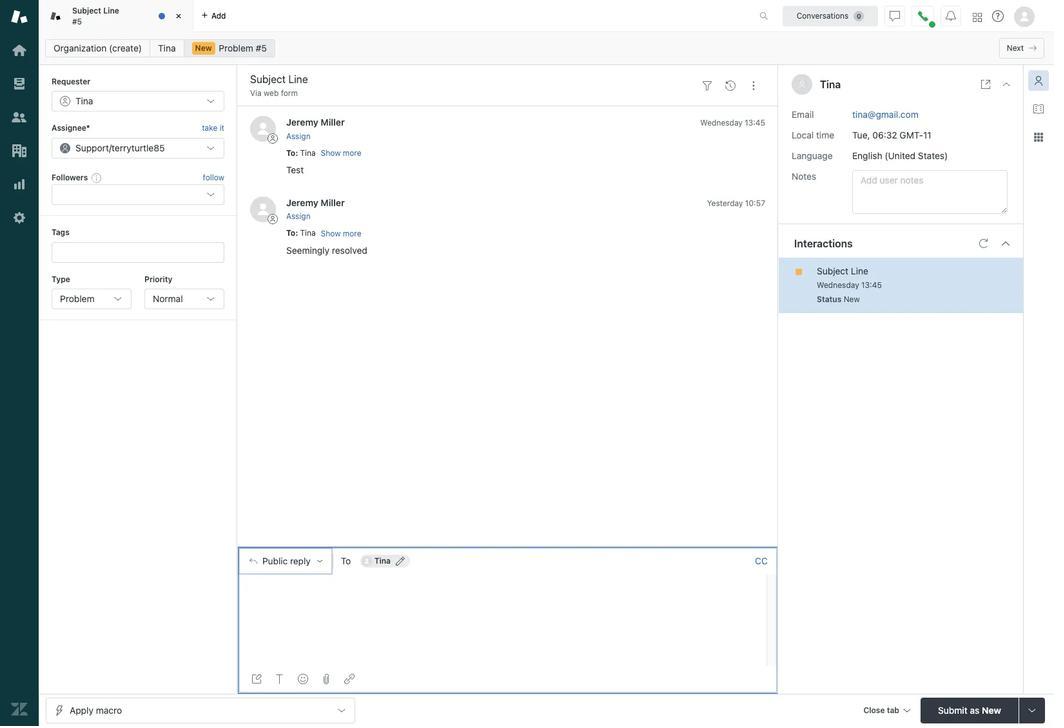 Task type: vqa. For each thing, say whether or not it's contained in the screenshot.
#4 to the top
no



Task type: describe. For each thing, give the bounding box(es) containing it.
zendesk image
[[11, 702, 28, 718]]

tue,
[[853, 129, 870, 140]]

tina inside to : tina show more seemingly resolved
[[300, 229, 316, 238]]

view more details image
[[981, 79, 991, 90]]

views image
[[11, 75, 28, 92]]

tina right user image
[[820, 79, 841, 90]]

close image
[[172, 10, 185, 23]]

notes
[[792, 171, 817, 182]]

knowledge image
[[1034, 104, 1044, 114]]

customers image
[[11, 109, 28, 126]]

tabs tab list
[[39, 0, 746, 32]]

#5 inside secondary element
[[256, 43, 267, 54]]

: for test
[[296, 148, 298, 158]]

apply macro
[[70, 705, 122, 716]]

more for test
[[343, 148, 362, 158]]

interactions
[[795, 238, 853, 249]]

tags
[[52, 228, 70, 237]]

user image
[[798, 81, 806, 88]]

submit as new
[[938, 705, 1001, 716]]

conversations button
[[783, 5, 878, 26]]

english (united states)
[[853, 150, 948, 161]]

follow
[[203, 173, 224, 182]]

filter image
[[702, 80, 713, 91]]

to for to
[[341, 556, 351, 567]]

via web form
[[250, 88, 298, 98]]

assign button for seemingly resolved
[[286, 211, 311, 223]]

close tab
[[864, 706, 900, 716]]

next
[[1007, 43, 1024, 53]]

events image
[[726, 80, 736, 91]]

yesterday 10:57
[[707, 199, 766, 208]]

line for subject line wednesday 13:45 status new
[[851, 265, 869, 276]]

subject line #5
[[72, 6, 119, 26]]

close tab button
[[858, 698, 916, 726]]

new inside secondary element
[[195, 43, 212, 53]]

status
[[817, 294, 842, 304]]

13:45 inside conversationlabel log
[[745, 118, 766, 128]]

english
[[853, 150, 883, 161]]

insert emojis image
[[298, 675, 308, 685]]

tina inside to : tina show more test
[[300, 148, 316, 158]]

reporting image
[[11, 176, 28, 193]]

tina inside tina link
[[158, 43, 176, 54]]

customer context image
[[1034, 75, 1044, 86]]

close
[[864, 706, 885, 716]]

apply
[[70, 705, 93, 716]]

to for to : tina show more seemingly resolved
[[286, 229, 296, 238]]

format text image
[[275, 675, 285, 685]]

web
[[264, 88, 279, 98]]

tina right tina@gmail.com icon
[[375, 556, 391, 566]]

subject for subject line wednesday 13:45 status new
[[817, 265, 849, 276]]

problem button
[[52, 289, 132, 310]]

to : tina show more seemingly resolved
[[286, 229, 367, 256]]

as
[[970, 705, 980, 716]]

Public reply composer text field
[[244, 575, 763, 602]]

public
[[262, 556, 288, 567]]

notifications image
[[946, 11, 956, 21]]

1 vertical spatial wednesday 13:45 text field
[[817, 280, 882, 290]]

06:32
[[873, 129, 898, 140]]

main element
[[0, 0, 39, 727]]

organization
[[54, 43, 107, 54]]

language
[[792, 150, 833, 161]]

add
[[212, 11, 226, 20]]

add attachment image
[[321, 675, 331, 685]]

priority
[[144, 274, 172, 284]]

via
[[250, 88, 262, 98]]

info on adding followers image
[[92, 173, 102, 183]]

show for test
[[321, 148, 341, 158]]

zendesk products image
[[973, 13, 982, 22]]

followers element
[[52, 185, 224, 205]]

tina link
[[150, 39, 184, 57]]

apps image
[[1034, 132, 1044, 143]]

wednesday inside subject line wednesday 13:45 status new
[[817, 280, 859, 290]]

local time
[[792, 129, 835, 140]]

Add user notes text field
[[853, 170, 1008, 214]]

to for to : tina show more test
[[286, 148, 296, 158]]

user image
[[800, 81, 805, 88]]

11
[[924, 129, 932, 140]]

take it
[[202, 123, 224, 133]]

cc button
[[755, 556, 768, 567]]

email
[[792, 109, 814, 120]]

states)
[[918, 150, 948, 161]]

time
[[816, 129, 835, 140]]

cc
[[755, 556, 768, 567]]

get help image
[[993, 10, 1004, 22]]

jeremy for test
[[286, 117, 318, 128]]

problem #5
[[219, 43, 267, 54]]

it
[[220, 123, 224, 133]]

form
[[281, 88, 298, 98]]

type
[[52, 274, 70, 284]]

ticket actions image
[[749, 80, 759, 91]]



Task type: locate. For each thing, give the bounding box(es) containing it.
line down interactions
[[851, 265, 869, 276]]

1 show more button from the top
[[321, 148, 362, 159]]

#5 up organization
[[72, 16, 82, 26]]

terryturtle85
[[112, 142, 165, 153]]

1 jeremy miller assign from the top
[[286, 117, 345, 141]]

1 assign button from the top
[[286, 131, 311, 142]]

get started image
[[11, 42, 28, 59]]

2 jeremy miller assign from the top
[[286, 197, 345, 221]]

0 vertical spatial assign
[[286, 131, 311, 141]]

assign
[[286, 131, 311, 141], [286, 212, 311, 221]]

(united
[[885, 150, 916, 161]]

wednesday
[[701, 118, 743, 128], [817, 280, 859, 290]]

#5 up via
[[256, 43, 267, 54]]

wednesday inside conversationlabel log
[[701, 118, 743, 128]]

1 vertical spatial #5
[[256, 43, 267, 54]]

to up seemingly in the left top of the page
[[286, 229, 296, 238]]

problem for problem
[[60, 293, 95, 304]]

jeremy miller link for seemingly
[[286, 197, 345, 208]]

show more button for test
[[321, 148, 362, 159]]

new inside subject line wednesday 13:45 status new
[[844, 294, 860, 304]]

public reply button
[[238, 548, 333, 575]]

new
[[195, 43, 212, 53], [844, 294, 860, 304], [982, 705, 1001, 716]]

#5
[[72, 16, 82, 26], [256, 43, 267, 54]]

wednesday 13:45
[[701, 118, 766, 128]]

1 vertical spatial assign button
[[286, 211, 311, 223]]

2 : from the top
[[296, 229, 298, 238]]

1 vertical spatial to
[[286, 229, 296, 238]]

1 avatar image from the top
[[250, 116, 276, 142]]

0 vertical spatial new
[[195, 43, 212, 53]]

1 vertical spatial jeremy miller assign
[[286, 197, 345, 221]]

organizations image
[[11, 143, 28, 159]]

line for subject line #5
[[103, 6, 119, 16]]

problem inside secondary element
[[219, 43, 253, 54]]

yesterday
[[707, 199, 743, 208]]

subject for subject line #5
[[72, 6, 101, 16]]

displays possible ticket submission types image
[[1027, 706, 1038, 716]]

new right status
[[844, 294, 860, 304]]

problem
[[219, 43, 253, 54], [60, 293, 95, 304]]

1 show from the top
[[321, 148, 341, 158]]

problem down type
[[60, 293, 95, 304]]

2 vertical spatial new
[[982, 705, 1001, 716]]

gmt-
[[900, 129, 924, 140]]

1 vertical spatial jeremy miller link
[[286, 197, 345, 208]]

close image
[[1002, 79, 1012, 90]]

0 vertical spatial #5
[[72, 16, 82, 26]]

Wednesday 13:45 text field
[[701, 118, 766, 128], [817, 280, 882, 290]]

jeremy miller assign for test
[[286, 117, 345, 141]]

jeremy
[[286, 117, 318, 128], [286, 197, 318, 208]]

followers
[[52, 173, 88, 182]]

1 vertical spatial problem
[[60, 293, 95, 304]]

assignee* element
[[52, 138, 224, 159]]

1 vertical spatial new
[[844, 294, 860, 304]]

1 vertical spatial subject
[[817, 265, 849, 276]]

more
[[343, 148, 362, 158], [343, 229, 362, 238]]

miller up to : tina show more seemingly resolved
[[321, 197, 345, 208]]

assign up seemingly in the left top of the page
[[286, 212, 311, 221]]

subject line wednesday 13:45 status new
[[817, 265, 882, 304]]

1 vertical spatial miller
[[321, 197, 345, 208]]

take it button
[[202, 122, 224, 135]]

organization (create)
[[54, 43, 142, 54]]

/
[[109, 142, 112, 153]]

1 jeremy miller link from the top
[[286, 117, 345, 128]]

1 vertical spatial assign
[[286, 212, 311, 221]]

requester element
[[52, 91, 224, 112]]

#5 inside subject line #5
[[72, 16, 82, 26]]

jeremy down 'form' at the left
[[286, 117, 318, 128]]

0 vertical spatial subject
[[72, 6, 101, 16]]

0 horizontal spatial 13:45
[[745, 118, 766, 128]]

0 vertical spatial show more button
[[321, 148, 362, 159]]

tina@gmail.com image
[[362, 556, 372, 567]]

organization (create) button
[[45, 39, 150, 57]]

tina@gmail.com
[[853, 109, 919, 120]]

0 horizontal spatial line
[[103, 6, 119, 16]]

(create)
[[109, 43, 142, 54]]

problem for problem #5
[[219, 43, 253, 54]]

add button
[[193, 0, 234, 32]]

jeremy miller assign for seemingly
[[286, 197, 345, 221]]

new right as
[[982, 705, 1001, 716]]

0 vertical spatial to
[[286, 148, 296, 158]]

2 jeremy miller link from the top
[[286, 197, 345, 208]]

assign button
[[286, 131, 311, 142], [286, 211, 311, 223]]

avatar image for seemingly resolved
[[250, 197, 276, 223]]

Yesterday 10:57 text field
[[707, 199, 766, 208]]

wednesday 13:45 text field up status
[[817, 280, 882, 290]]

jeremy for seemingly resolved
[[286, 197, 318, 208]]

jeremy miller link
[[286, 117, 345, 128], [286, 197, 345, 208]]

public reply
[[262, 556, 311, 567]]

1 vertical spatial show more button
[[321, 228, 362, 240]]

0 vertical spatial wednesday
[[701, 118, 743, 128]]

0 vertical spatial wednesday 13:45 text field
[[701, 118, 766, 128]]

assign button up seemingly in the left top of the page
[[286, 211, 311, 223]]

0 vertical spatial jeremy miller link
[[286, 117, 345, 128]]

1 vertical spatial jeremy
[[286, 197, 318, 208]]

1 jeremy from the top
[[286, 117, 318, 128]]

subject up status
[[817, 265, 849, 276]]

2 show more button from the top
[[321, 228, 362, 240]]

: for seemingly resolved
[[296, 229, 298, 238]]

conversations
[[797, 11, 849, 20]]

: up seemingly in the left top of the page
[[296, 229, 298, 238]]

1 vertical spatial 13:45
[[862, 280, 882, 290]]

seemingly
[[286, 245, 330, 256]]

tina down requester
[[75, 96, 93, 107]]

1 horizontal spatial line
[[851, 265, 869, 276]]

jeremy down test
[[286, 197, 318, 208]]

tina
[[158, 43, 176, 54], [820, 79, 841, 90], [75, 96, 93, 107], [300, 148, 316, 158], [300, 229, 316, 238], [375, 556, 391, 566]]

subject inside subject line #5
[[72, 6, 101, 16]]

0 vertical spatial assign button
[[286, 131, 311, 142]]

tab containing subject line
[[39, 0, 193, 32]]

wednesday down events image
[[701, 118, 743, 128]]

to up test
[[286, 148, 296, 158]]

avatar image for test
[[250, 116, 276, 142]]

subject
[[72, 6, 101, 16], [817, 265, 849, 276]]

reply
[[290, 556, 311, 567]]

to
[[286, 148, 296, 158], [286, 229, 296, 238], [341, 556, 351, 567]]

show
[[321, 148, 341, 158], [321, 229, 341, 238]]

miller for test
[[321, 117, 345, 128]]

assignee*
[[52, 123, 90, 133]]

support / terryturtle85
[[75, 142, 165, 153]]

1 vertical spatial avatar image
[[250, 197, 276, 223]]

1 horizontal spatial new
[[844, 294, 860, 304]]

2 avatar image from the top
[[250, 197, 276, 223]]

requester
[[52, 77, 91, 86]]

show for seemingly
[[321, 229, 341, 238]]

tab
[[887, 706, 900, 716]]

0 horizontal spatial wednesday 13:45 text field
[[701, 118, 766, 128]]

2 horizontal spatial new
[[982, 705, 1001, 716]]

macro
[[96, 705, 122, 716]]

next button
[[1000, 38, 1045, 59]]

0 horizontal spatial subject
[[72, 6, 101, 16]]

test
[[286, 164, 304, 175]]

line inside subject line wednesday 13:45 status new
[[851, 265, 869, 276]]

admin image
[[11, 210, 28, 226]]

assign button up test
[[286, 131, 311, 142]]

jeremy miller assign
[[286, 117, 345, 141], [286, 197, 345, 221]]

miller up to : tina show more test
[[321, 117, 345, 128]]

: up test
[[296, 148, 298, 158]]

assign up test
[[286, 131, 311, 141]]

normal
[[153, 293, 183, 304]]

show inside to : tina show more test
[[321, 148, 341, 158]]

13:45 inside subject line wednesday 13:45 status new
[[862, 280, 882, 290]]

1 horizontal spatial subject
[[817, 265, 849, 276]]

1 vertical spatial show
[[321, 229, 341, 238]]

take
[[202, 123, 218, 133]]

0 vertical spatial :
[[296, 148, 298, 158]]

1 horizontal spatial #5
[[256, 43, 267, 54]]

normal button
[[144, 289, 224, 310]]

wednesday up status
[[817, 280, 859, 290]]

2 assign from the top
[[286, 212, 311, 221]]

to left tina@gmail.com icon
[[341, 556, 351, 567]]

line
[[103, 6, 119, 16], [851, 265, 869, 276]]

more inside to : tina show more test
[[343, 148, 362, 158]]

Subject field
[[248, 72, 693, 87]]

10:57
[[745, 199, 766, 208]]

submit
[[938, 705, 968, 716]]

0 horizontal spatial wednesday
[[701, 118, 743, 128]]

tab
[[39, 0, 193, 32]]

1 horizontal spatial 13:45
[[862, 280, 882, 290]]

1 horizontal spatial wednesday
[[817, 280, 859, 290]]

miller for seemingly
[[321, 197, 345, 208]]

1 vertical spatial line
[[851, 265, 869, 276]]

0 horizontal spatial #5
[[72, 16, 82, 26]]

tina down close image on the top left
[[158, 43, 176, 54]]

1 vertical spatial wednesday
[[817, 280, 859, 290]]

0 vertical spatial problem
[[219, 43, 253, 54]]

0 vertical spatial more
[[343, 148, 362, 158]]

show more button for seemingly
[[321, 228, 362, 240]]

: inside to : tina show more seemingly resolved
[[296, 229, 298, 238]]

1 horizontal spatial wednesday 13:45 text field
[[817, 280, 882, 290]]

to : tina show more test
[[286, 148, 362, 175]]

line up the organization (create)
[[103, 6, 119, 16]]

support
[[75, 142, 109, 153]]

new down the add "popup button"
[[195, 43, 212, 53]]

1 vertical spatial more
[[343, 229, 362, 238]]

tina up test
[[300, 148, 316, 158]]

:
[[296, 148, 298, 158], [296, 229, 298, 238]]

0 horizontal spatial problem
[[60, 293, 95, 304]]

subject inside subject line wednesday 13:45 status new
[[817, 265, 849, 276]]

jeremy miller link for test
[[286, 117, 345, 128]]

2 miller from the top
[[321, 197, 345, 208]]

local
[[792, 129, 814, 140]]

13:45
[[745, 118, 766, 128], [862, 280, 882, 290]]

1 assign from the top
[[286, 131, 311, 141]]

to inside to : tina show more test
[[286, 148, 296, 158]]

problem inside popup button
[[60, 293, 95, 304]]

1 : from the top
[[296, 148, 298, 158]]

1 more from the top
[[343, 148, 362, 158]]

subject up organization
[[72, 6, 101, 16]]

assign for seemingly resolved
[[286, 212, 311, 221]]

show more button
[[321, 148, 362, 159], [321, 228, 362, 240]]

0 vertical spatial 13:45
[[745, 118, 766, 128]]

tina inside requester element
[[75, 96, 93, 107]]

jeremy miller assign up to : tina show more seemingly resolved
[[286, 197, 345, 221]]

conversationlabel log
[[237, 106, 778, 547]]

0 vertical spatial avatar image
[[250, 116, 276, 142]]

secondary element
[[39, 35, 1054, 61]]

jeremy miller link down test
[[286, 197, 345, 208]]

jeremy miller link down 'form' at the left
[[286, 117, 345, 128]]

to inside to : tina show more seemingly resolved
[[286, 229, 296, 238]]

tina up seemingly in the left top of the page
[[300, 229, 316, 238]]

2 jeremy from the top
[[286, 197, 318, 208]]

2 show from the top
[[321, 229, 341, 238]]

0 vertical spatial miller
[[321, 117, 345, 128]]

0 vertical spatial show
[[321, 148, 341, 158]]

1 horizontal spatial problem
[[219, 43, 253, 54]]

draft mode image
[[252, 675, 262, 685]]

zendesk support image
[[11, 8, 28, 25]]

add link (cmd k) image
[[344, 675, 355, 685]]

0 vertical spatial jeremy miller assign
[[286, 117, 345, 141]]

edit user image
[[396, 557, 405, 566]]

: inside to : tina show more test
[[296, 148, 298, 158]]

jeremy miller assign up to : tina show more test
[[286, 117, 345, 141]]

assign for test
[[286, 131, 311, 141]]

2 more from the top
[[343, 229, 362, 238]]

0 vertical spatial jeremy
[[286, 117, 318, 128]]

assign button for test
[[286, 131, 311, 142]]

avatar image
[[250, 116, 276, 142], [250, 197, 276, 223]]

more for seemingly resolved
[[343, 229, 362, 238]]

0 horizontal spatial new
[[195, 43, 212, 53]]

0 vertical spatial line
[[103, 6, 119, 16]]

show inside to : tina show more seemingly resolved
[[321, 229, 341, 238]]

line inside subject line #5
[[103, 6, 119, 16]]

wednesday 13:45 text field down events image
[[701, 118, 766, 128]]

1 miller from the top
[[321, 117, 345, 128]]

problem down the add at top
[[219, 43, 253, 54]]

Tags field
[[61, 246, 212, 259]]

2 assign button from the top
[[286, 211, 311, 223]]

more inside to : tina show more seemingly resolved
[[343, 229, 362, 238]]

resolved
[[332, 245, 367, 256]]

1 vertical spatial :
[[296, 229, 298, 238]]

miller
[[321, 117, 345, 128], [321, 197, 345, 208]]

follow button
[[203, 172, 224, 184]]

hide composer image
[[503, 542, 513, 553]]

tue, 06:32 gmt-11
[[853, 129, 932, 140]]

2 vertical spatial to
[[341, 556, 351, 567]]

button displays agent's chat status as invisible. image
[[890, 11, 900, 21]]



